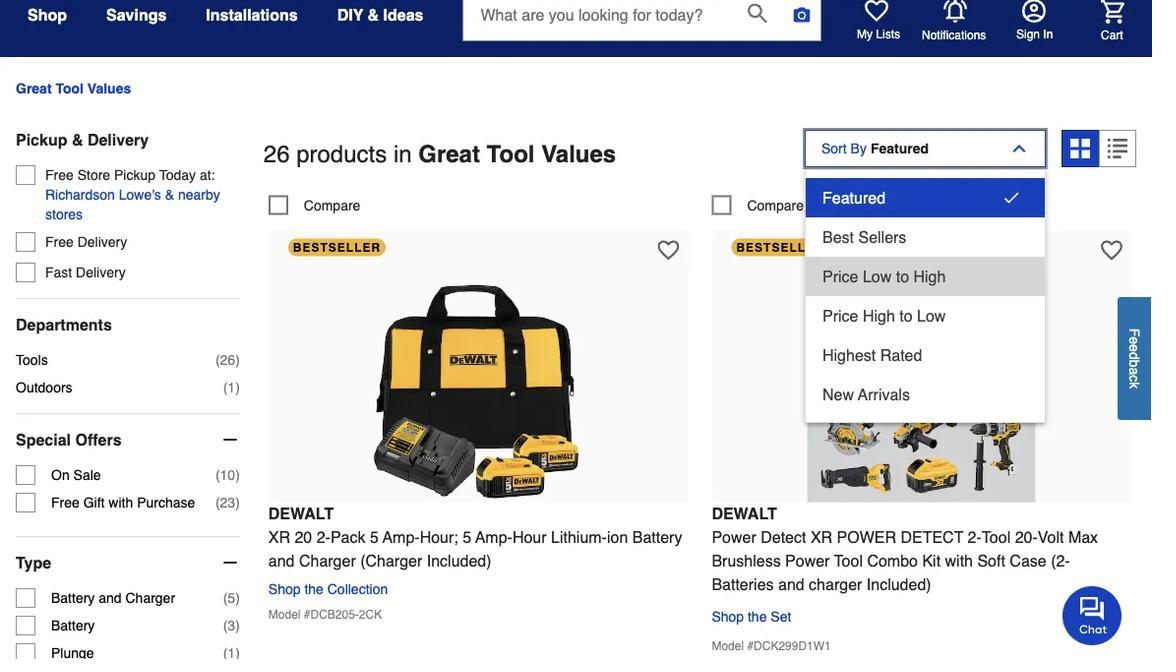 Task type: vqa. For each thing, say whether or not it's contained in the screenshot.
scroll to top element
no



Task type: describe. For each thing, give the bounding box(es) containing it.
lowe's home improvement account image
[[1023, 0, 1046, 23]]

free delivery
[[45, 234, 127, 250]]

( for 10
[[215, 467, 220, 483]]

rated
[[881, 346, 923, 364]]

new
[[823, 385, 854, 403]]

shop the collection link
[[269, 581, 396, 597]]

dewalt power detect xr power detect 2-tool 20-volt max brushless power tool combo kit with soft case (2- batteries and charger included)
[[712, 505, 1099, 594]]

installations
[[206, 5, 298, 24]]

max
[[1069, 529, 1099, 547]]

dewalt power detect xr power detect 2-tool 20-volt max brushless power tool combo kit with soft case (2-batteries and charger included) image
[[808, 274, 1036, 503]]

chat invite button image
[[1063, 586, 1123, 646]]

shop button
[[28, 0, 67, 32]]

stores
[[45, 207, 83, 222]]

highest rated button
[[806, 336, 1045, 375]]

my
[[857, 28, 873, 41]]

departments
[[16, 315, 112, 334]]

1 e from the top
[[1128, 337, 1143, 344]]

( 1 )
[[223, 380, 240, 396]]

at:
[[200, 167, 215, 183]]

pickup & delivery
[[16, 130, 149, 148]]

savings button
[[106, 0, 167, 32]]

fast delivery
[[45, 265, 126, 280]]

0 horizontal spatial power
[[712, 529, 757, 547]]

lowe's home improvement notification center image
[[944, 0, 968, 23]]

heart outline image
[[1102, 240, 1123, 261]]

1
[[228, 380, 235, 396]]

brushless
[[712, 552, 781, 571]]

richardson
[[45, 187, 115, 203]]

best
[[823, 228, 854, 246]]

& inside "richardson lowe's & nearby stores"
[[165, 187, 174, 203]]

battery inside dewalt xr 20 2-pack 5 amp-hour; 5 amp-hour lithium-ion battery and charger (charger included)
[[633, 529, 683, 547]]

model for power detect xr power detect 2-tool 20-volt max brushless power tool combo kit with soft case (2- batteries and charger included)
[[712, 639, 744, 653]]

special offers button
[[16, 414, 240, 465]]

& for diy
[[368, 5, 379, 24]]

free gift with purchase
[[51, 495, 195, 511]]

1002097720 element
[[712, 196, 804, 215]]

hour;
[[420, 529, 459, 547]]

lowe's home improvement lists image
[[865, 0, 889, 23]]

free for free delivery
[[45, 234, 74, 250]]

installations button
[[206, 0, 298, 32]]

1 horizontal spatial 5
[[370, 529, 379, 547]]

compare for 1002097720 element
[[748, 198, 804, 213]]

( 3 )
[[223, 618, 240, 634]]

great tool values link
[[16, 80, 131, 96]]

detect
[[901, 529, 964, 547]]

0 vertical spatial pickup
[[16, 130, 67, 148]]

f e e d b a c k
[[1128, 328, 1143, 389]]

new arrivals
[[823, 385, 910, 403]]

soft
[[978, 552, 1006, 571]]

2 e from the top
[[1128, 344, 1143, 352]]

(2-
[[1051, 552, 1071, 571]]

) for ( 5 )
[[235, 590, 240, 606]]

0 horizontal spatial 5
[[228, 590, 235, 606]]

savings
[[106, 5, 167, 24]]

0 vertical spatial low
[[863, 267, 892, 285]]

Search Query text field
[[464, 0, 732, 40]]

free store pickup today at:
[[45, 167, 215, 183]]

bestseller for heart outline icon
[[737, 241, 825, 255]]

combo
[[868, 552, 918, 571]]

richardson lowe's & nearby stores button
[[45, 185, 240, 224]]

case
[[1010, 552, 1047, 571]]

) for ( 23 )
[[235, 495, 240, 511]]

gift
[[83, 495, 105, 511]]

search image
[[748, 3, 768, 23]]

dewalt xr 20 2-pack 5 amp-hour; 5 amp-hour lithium-ion battery and charger (charger included) image
[[364, 274, 593, 503]]

) for ( 3 )
[[235, 618, 240, 634]]

( 5 )
[[223, 590, 240, 606]]

fast
[[45, 265, 72, 280]]

( for 1
[[223, 380, 228, 396]]

best sellers
[[823, 228, 907, 246]]

camera image
[[792, 5, 812, 25]]

in
[[1044, 28, 1054, 41]]

1 vertical spatial pickup
[[114, 167, 156, 183]]

arrivals
[[858, 385, 910, 403]]

sellers
[[859, 228, 907, 246]]

ideas
[[383, 5, 424, 24]]

price for price low to high
[[823, 267, 859, 285]]

nearby
[[178, 187, 220, 203]]

to for low
[[896, 267, 910, 285]]

shop for shop the collection
[[269, 581, 301, 597]]

dcb205-
[[311, 608, 359, 622]]

price low to high button
[[806, 257, 1045, 296]]

20
[[295, 529, 312, 547]]

new arrivals button
[[806, 375, 1045, 414]]

today
[[159, 167, 196, 183]]

with inside 'dewalt power detect xr power detect 2-tool 20-volt max brushless power tool combo kit with soft case (2- batteries and charger included)'
[[946, 552, 974, 571]]

special
[[16, 431, 71, 449]]

26 products in great tool values
[[264, 140, 616, 167]]

store
[[77, 167, 110, 183]]

on sale
[[51, 467, 101, 483]]

20-
[[1016, 529, 1038, 547]]

0 horizontal spatial high
[[863, 306, 896, 325]]

( 26 )
[[215, 352, 240, 368]]

battery for battery
[[51, 618, 95, 634]]

diy & ideas button
[[337, 0, 424, 32]]

1 horizontal spatial values
[[542, 140, 616, 167]]

# for xr 20 2-pack 5 amp-hour; 5 amp-hour lithium-ion battery and charger (charger included)
[[304, 608, 311, 622]]

1 vertical spatial low
[[917, 306, 946, 325]]

kit
[[923, 552, 941, 571]]

tools
[[16, 352, 48, 368]]

# for power detect xr power detect 2-tool 20-volt max brushless power tool combo kit with soft case (2- batteries and charger included)
[[748, 639, 754, 653]]

price high to low button
[[806, 296, 1045, 336]]

price high to low
[[823, 306, 946, 325]]

special offers
[[16, 431, 122, 449]]

type button
[[16, 537, 240, 589]]

compare for 1000218533 element
[[304, 198, 361, 213]]

23
[[220, 495, 235, 511]]

( for 23
[[215, 495, 220, 511]]

highest
[[823, 346, 876, 364]]

cart button
[[1074, 0, 1125, 43]]

dck299d1w1
[[754, 639, 832, 653]]

lowe's
[[119, 187, 161, 203]]

sale
[[73, 467, 101, 483]]



Task type: locate. For each thing, give the bounding box(es) containing it.
0 horizontal spatial &
[[72, 130, 83, 148]]

) up ( 3 ) at the bottom
[[235, 590, 240, 606]]

e up d
[[1128, 337, 1143, 344]]

f e e d b a c k button
[[1118, 297, 1153, 420]]

& down today
[[165, 187, 174, 203]]

1 horizontal spatial low
[[917, 306, 946, 325]]

delivery down the free delivery
[[76, 265, 126, 280]]

the left set
[[748, 609, 767, 625]]

( for 26
[[215, 352, 220, 368]]

bestseller down 1000218533 element
[[293, 241, 381, 255]]

and inside dewalt xr 20 2-pack 5 amp-hour; 5 amp-hour lithium-ion battery and charger (charger included)
[[269, 552, 295, 571]]

2 ) from the top
[[235, 380, 240, 396]]

( up ( 23 )
[[215, 467, 220, 483]]

richardson lowe's & nearby stores
[[45, 187, 220, 222]]

2ck
[[359, 608, 382, 622]]

0 horizontal spatial #
[[304, 608, 311, 622]]

3
[[228, 618, 235, 634]]

dewalt inside dewalt xr 20 2-pack 5 amp-hour; 5 amp-hour lithium-ion battery and charger (charger included)
[[269, 505, 334, 523]]

2- inside 'dewalt power detect xr power detect 2-tool 20-volt max brushless power tool combo kit with soft case (2- batteries and charger included)'
[[968, 529, 982, 547]]

2- up soft
[[968, 529, 982, 547]]

power
[[712, 529, 757, 547], [786, 552, 830, 571]]

# down shop the set
[[748, 639, 754, 653]]

0 vertical spatial price
[[823, 267, 859, 285]]

compare inside 1000218533 element
[[304, 198, 361, 213]]

dewalt for xr
[[269, 505, 334, 523]]

1 horizontal spatial model
[[712, 639, 744, 653]]

price down best
[[823, 267, 859, 285]]

0 horizontal spatial shop
[[28, 5, 67, 24]]

26 up 1000218533 element
[[264, 140, 290, 167]]

1 horizontal spatial pickup
[[114, 167, 156, 183]]

( down 10
[[215, 495, 220, 511]]

1 vertical spatial shop
[[269, 581, 301, 597]]

price
[[823, 267, 859, 285], [823, 306, 859, 325]]

and down "20"
[[269, 552, 295, 571]]

free down on at the left bottom of the page
[[51, 495, 80, 511]]

1 horizontal spatial 26
[[264, 140, 290, 167]]

0 vertical spatial the
[[305, 581, 324, 597]]

dewalt for power
[[712, 505, 777, 523]]

heart outline image
[[658, 240, 680, 261]]

5 ) from the top
[[235, 590, 240, 606]]

battery right ion
[[633, 529, 683, 547]]

0 vertical spatial shop
[[28, 5, 67, 24]]

highest rated
[[823, 346, 923, 364]]

shop for shop
[[28, 5, 67, 24]]

collection
[[328, 581, 388, 597]]

1 vertical spatial included)
[[867, 576, 932, 594]]

0 horizontal spatial dewalt
[[269, 505, 334, 523]]

0 horizontal spatial included)
[[427, 552, 492, 571]]

2-
[[317, 529, 331, 547], [968, 529, 982, 547]]

0 horizontal spatial pickup
[[16, 130, 67, 148]]

1 horizontal spatial amp-
[[476, 529, 513, 547]]

1 horizontal spatial the
[[748, 609, 767, 625]]

0 horizontal spatial low
[[863, 267, 892, 285]]

1 vertical spatial high
[[863, 306, 896, 325]]

shop the set link
[[712, 605, 792, 629]]

10
[[220, 467, 235, 483]]

1 horizontal spatial included)
[[867, 576, 932, 594]]

model down shop the set
[[712, 639, 744, 653]]

2 compare from the left
[[748, 198, 804, 213]]

& up 'store'
[[72, 130, 83, 148]]

my lists
[[857, 28, 901, 41]]

b
[[1128, 360, 1143, 367]]

) down ( 5 )
[[235, 618, 240, 634]]

0 horizontal spatial model
[[269, 608, 301, 622]]

xr inside 'dewalt power detect xr power detect 2-tool 20-volt max brushless power tool combo kit with soft case (2- batteries and charger included)'
[[811, 529, 833, 547]]

included) down "combo"
[[867, 576, 932, 594]]

minus image
[[220, 553, 240, 573]]

2 vertical spatial &
[[165, 187, 174, 203]]

1 horizontal spatial with
[[946, 552, 974, 571]]

1 vertical spatial to
[[900, 306, 913, 325]]

26 up ( 1 ) in the bottom of the page
[[220, 352, 235, 368]]

0 horizontal spatial with
[[109, 495, 133, 511]]

1 horizontal spatial shop
[[269, 581, 301, 597]]

xr inside dewalt xr 20 2-pack 5 amp-hour; 5 amp-hour lithium-ion battery and charger (charger included)
[[269, 529, 290, 547]]

0 horizontal spatial and
[[99, 590, 122, 606]]

the for dewalt xr 20 2-pack 5 amp-hour; 5 amp-hour lithium-ion battery and charger (charger included)
[[305, 581, 324, 597]]

xr right detect
[[811, 529, 833, 547]]

notifications
[[922, 28, 987, 42]]

dewalt up "20"
[[269, 505, 334, 523]]

great right 'in'
[[419, 140, 480, 167]]

compare down products
[[304, 198, 361, 213]]

free up 'richardson'
[[45, 167, 74, 183]]

pack
[[331, 529, 366, 547]]

0 vertical spatial model
[[269, 608, 301, 622]]

volt
[[1038, 529, 1065, 547]]

power up brushless
[[712, 529, 757, 547]]

0 horizontal spatial amp-
[[383, 529, 420, 547]]

charger up shop the collection
[[299, 552, 356, 571]]

amp-
[[383, 529, 420, 547], [476, 529, 513, 547]]

2 horizontal spatial and
[[779, 576, 805, 594]]

(
[[215, 352, 220, 368], [223, 380, 228, 396], [215, 467, 220, 483], [215, 495, 220, 511], [223, 590, 228, 606], [223, 618, 228, 634]]

k
[[1128, 382, 1143, 389]]

0 horizontal spatial 2-
[[317, 529, 331, 547]]

1 price from the top
[[823, 267, 859, 285]]

) for ( 1 )
[[235, 380, 240, 396]]

grid view image
[[1071, 139, 1091, 158]]

with right gift
[[109, 495, 133, 511]]

checkmark image
[[1002, 188, 1022, 208]]

0 horizontal spatial bestseller
[[293, 241, 381, 255]]

0 vertical spatial &
[[368, 5, 379, 24]]

the for dewalt power detect xr power detect 2-tool 20-volt max brushless power tool combo kit with soft case (2- batteries and charger included)
[[748, 609, 767, 625]]

) down ( 26 )
[[235, 380, 240, 396]]

the up model # dcb205-2ck
[[305, 581, 324, 597]]

values
[[87, 80, 131, 96], [542, 140, 616, 167]]

& for pickup
[[72, 130, 83, 148]]

e up b
[[1128, 344, 1143, 352]]

with
[[109, 495, 133, 511], [946, 552, 974, 571]]

2- right "20"
[[317, 529, 331, 547]]

delivery up fast delivery
[[77, 234, 127, 250]]

1 horizontal spatial and
[[269, 552, 295, 571]]

shop for shop the set
[[712, 609, 744, 625]]

lithium-
[[551, 529, 607, 547]]

0 horizontal spatial great
[[16, 80, 52, 96]]

delivery
[[88, 130, 149, 148], [77, 234, 127, 250], [76, 265, 126, 280]]

tool
[[56, 80, 84, 96], [487, 140, 535, 167], [982, 529, 1011, 547], [835, 552, 863, 571]]

1 vertical spatial &
[[72, 130, 83, 148]]

high down "price low to high"
[[863, 306, 896, 325]]

battery and charger
[[51, 590, 175, 606]]

) up ( 1 ) in the bottom of the page
[[235, 352, 240, 368]]

1 horizontal spatial power
[[786, 552, 830, 571]]

6 ) from the top
[[235, 618, 240, 634]]

1 amp- from the left
[[383, 529, 420, 547]]

price up highest
[[823, 306, 859, 325]]

1 horizontal spatial compare
[[748, 198, 804, 213]]

and up set
[[779, 576, 805, 594]]

compare left featured
[[748, 198, 804, 213]]

1 horizontal spatial 2-
[[968, 529, 982, 547]]

to up rated
[[900, 306, 913, 325]]

( for 3
[[223, 618, 228, 634]]

( up ( 3 ) at the bottom
[[223, 590, 228, 606]]

price for price high to low
[[823, 306, 859, 325]]

to for high
[[900, 306, 913, 325]]

set
[[771, 609, 792, 625]]

0 vertical spatial included)
[[427, 552, 492, 571]]

low
[[863, 267, 892, 285], [917, 306, 946, 325]]

battery down type
[[51, 590, 95, 606]]

0 horizontal spatial the
[[305, 581, 324, 597]]

high
[[914, 267, 946, 285], [863, 306, 896, 325]]

0 vertical spatial great
[[16, 80, 52, 96]]

1 vertical spatial battery
[[51, 590, 95, 606]]

best sellers button
[[806, 217, 1045, 257]]

sign in
[[1017, 28, 1054, 41]]

shop the collection
[[269, 581, 388, 597]]

and down type button on the bottom
[[99, 590, 122, 606]]

shop up model # dcb205-2ck
[[269, 581, 301, 597]]

2 xr from the left
[[811, 529, 833, 547]]

model for xr 20 2-pack 5 amp-hour; 5 amp-hour lithium-ion battery and charger (charger included)
[[269, 608, 301, 622]]

ion
[[607, 529, 628, 547]]

delivery up free store pickup today at:
[[88, 130, 149, 148]]

featured button
[[806, 178, 1045, 217]]

charger
[[809, 576, 863, 594]]

low down "sellers" in the right top of the page
[[863, 267, 892, 285]]

1 bestseller from the left
[[293, 241, 381, 255]]

1 vertical spatial power
[[786, 552, 830, 571]]

free for free gift with purchase
[[51, 495, 80, 511]]

2 2- from the left
[[968, 529, 982, 547]]

1 xr from the left
[[269, 529, 290, 547]]

1 vertical spatial 26
[[220, 352, 235, 368]]

great up pickup & delivery
[[16, 80, 52, 96]]

bestseller
[[293, 241, 381, 255], [737, 241, 825, 255]]

model # dck299d1w1
[[712, 639, 832, 653]]

(charger
[[360, 552, 423, 571]]

dewalt xr 20 2-pack 5 amp-hour; 5 amp-hour lithium-ion battery and charger (charger included)
[[269, 505, 683, 571]]

0 vertical spatial #
[[304, 608, 311, 622]]

a
[[1128, 367, 1143, 375]]

2 bestseller from the left
[[737, 241, 825, 255]]

list view image
[[1108, 139, 1128, 158]]

1 horizontal spatial bestseller
[[737, 241, 825, 255]]

( 10 )
[[215, 467, 240, 483]]

c
[[1128, 375, 1143, 382]]

& right diy
[[368, 5, 379, 24]]

with right kit
[[946, 552, 974, 571]]

model left dcb205-
[[269, 608, 301, 622]]

dewalt inside 'dewalt power detect xr power detect 2-tool 20-volt max brushless power tool combo kit with soft case (2- batteries and charger included)'
[[712, 505, 777, 523]]

1 vertical spatial charger
[[125, 590, 175, 606]]

1 vertical spatial free
[[45, 234, 74, 250]]

2 horizontal spatial shop
[[712, 609, 744, 625]]

cart
[[1102, 28, 1124, 42]]

( down ( 26 )
[[223, 380, 228, 396]]

0 horizontal spatial values
[[87, 80, 131, 96]]

# down shop the collection
[[304, 608, 311, 622]]

shop
[[28, 5, 67, 24], [269, 581, 301, 597], [712, 609, 744, 625]]

0 vertical spatial free
[[45, 167, 74, 183]]

) up ( 23 )
[[235, 467, 240, 483]]

sign in button
[[1017, 0, 1054, 42]]

power down detect
[[786, 552, 830, 571]]

& inside button
[[368, 5, 379, 24]]

shop down batteries
[[712, 609, 744, 625]]

amp- right "hour;"
[[476, 529, 513, 547]]

( for 5
[[223, 590, 228, 606]]

0 vertical spatial charger
[[299, 552, 356, 571]]

0 vertical spatial power
[[712, 529, 757, 547]]

1 compare from the left
[[304, 198, 361, 213]]

pickup up lowe's in the left top of the page
[[114, 167, 156, 183]]

0 vertical spatial 26
[[264, 140, 290, 167]]

compare
[[304, 198, 361, 213], [748, 198, 804, 213]]

2 vertical spatial delivery
[[76, 265, 126, 280]]

) down ( 10 )
[[235, 495, 240, 511]]

2 horizontal spatial 5
[[463, 529, 472, 547]]

2 vertical spatial battery
[[51, 618, 95, 634]]

minus image
[[220, 430, 240, 450]]

1 vertical spatial with
[[946, 552, 974, 571]]

( down departments element
[[215, 352, 220, 368]]

xr left "20"
[[269, 529, 290, 547]]

included) down "hour;"
[[427, 552, 492, 571]]

) for ( 26 )
[[235, 352, 240, 368]]

2 horizontal spatial &
[[368, 5, 379, 24]]

1000218533 element
[[269, 196, 361, 215]]

2- inside dewalt xr 20 2-pack 5 amp-hour; 5 amp-hour lithium-ion battery and charger (charger included)
[[317, 529, 331, 547]]

free down stores
[[45, 234, 74, 250]]

2 vertical spatial shop
[[712, 609, 744, 625]]

lowe's home improvement cart image
[[1102, 0, 1125, 23]]

to up price high to low
[[896, 267, 910, 285]]

None search field
[[463, 0, 822, 60]]

low down price low to high button
[[917, 306, 946, 325]]

( down ( 5 )
[[223, 618, 228, 634]]

dewalt up detect
[[712, 505, 777, 523]]

charger
[[299, 552, 356, 571], [125, 590, 175, 606]]

type
[[16, 554, 51, 572]]

1 2- from the left
[[317, 529, 331, 547]]

charger inside dewalt xr 20 2-pack 5 amp-hour; 5 amp-hour lithium-ion battery and charger (charger included)
[[299, 552, 356, 571]]

products
[[296, 140, 387, 167]]

outdoors
[[16, 380, 72, 396]]

high down best sellers 'button'
[[914, 267, 946, 285]]

2 dewalt from the left
[[712, 505, 777, 523]]

delivery for fast delivery
[[76, 265, 126, 280]]

purchase
[[137, 495, 195, 511]]

bestseller down 1002097720 element
[[737, 241, 825, 255]]

featured
[[823, 188, 886, 207]]

bestseller for heart outline image
[[293, 241, 381, 255]]

included) inside 'dewalt power detect xr power detect 2-tool 20-volt max brushless power tool combo kit with soft case (2- batteries and charger included)'
[[867, 576, 932, 594]]

great tool values
[[16, 80, 131, 96]]

2 vertical spatial free
[[51, 495, 80, 511]]

free for free store pickup today at:
[[45, 167, 74, 183]]

0 vertical spatial high
[[914, 267, 946, 285]]

5 up ( 3 ) at the bottom
[[228, 590, 235, 606]]

power
[[837, 529, 897, 547]]

compare inside 1002097720 element
[[748, 198, 804, 213]]

1 vertical spatial model
[[712, 639, 744, 653]]

departments element
[[16, 315, 240, 335]]

dewalt
[[269, 505, 334, 523], [712, 505, 777, 523]]

2 amp- from the left
[[476, 529, 513, 547]]

1 vertical spatial the
[[748, 609, 767, 625]]

0 vertical spatial delivery
[[88, 130, 149, 148]]

e
[[1128, 337, 1143, 344], [1128, 344, 1143, 352]]

1 horizontal spatial great
[[419, 140, 480, 167]]

battery for battery and charger
[[51, 590, 95, 606]]

shop the set
[[712, 609, 792, 625]]

4 ) from the top
[[235, 495, 240, 511]]

batteries
[[712, 576, 774, 594]]

1 vertical spatial values
[[542, 140, 616, 167]]

xr
[[269, 529, 290, 547], [811, 529, 833, 547]]

1 dewalt from the left
[[269, 505, 334, 523]]

( 23 )
[[215, 495, 240, 511]]

pickup
[[16, 130, 67, 148], [114, 167, 156, 183]]

0 vertical spatial with
[[109, 495, 133, 511]]

1 horizontal spatial xr
[[811, 529, 833, 547]]

lists
[[876, 28, 901, 41]]

detect
[[761, 529, 807, 547]]

0 vertical spatial battery
[[633, 529, 683, 547]]

my lists link
[[857, 0, 901, 42]]

1 horizontal spatial dewalt
[[712, 505, 777, 523]]

3 ) from the top
[[235, 467, 240, 483]]

sign
[[1017, 28, 1041, 41]]

2 price from the top
[[823, 306, 859, 325]]

5 right "hour;"
[[463, 529, 472, 547]]

1 horizontal spatial high
[[914, 267, 946, 285]]

0 horizontal spatial charger
[[125, 590, 175, 606]]

price low to high
[[823, 267, 946, 285]]

1 horizontal spatial &
[[165, 187, 174, 203]]

in
[[394, 140, 412, 167]]

0 vertical spatial to
[[896, 267, 910, 285]]

1 vertical spatial price
[[823, 306, 859, 325]]

1 vertical spatial delivery
[[77, 234, 127, 250]]

1 ) from the top
[[235, 352, 240, 368]]

26
[[264, 140, 290, 167], [220, 352, 235, 368]]

5 right the pack
[[370, 529, 379, 547]]

battery down the battery and charger on the left
[[51, 618, 95, 634]]

shop up great tool values link
[[28, 5, 67, 24]]

0 horizontal spatial 26
[[220, 352, 235, 368]]

0 horizontal spatial compare
[[304, 198, 361, 213]]

delivery for free delivery
[[77, 234, 127, 250]]

pickup down great tool values
[[16, 130, 67, 148]]

1 horizontal spatial #
[[748, 639, 754, 653]]

1 vertical spatial #
[[748, 639, 754, 653]]

on
[[51, 467, 70, 483]]

and inside 'dewalt power detect xr power detect 2-tool 20-volt max brushless power tool combo kit with soft case (2- batteries and charger included)'
[[779, 576, 805, 594]]

1 vertical spatial great
[[419, 140, 480, 167]]

0 vertical spatial values
[[87, 80, 131, 96]]

1 horizontal spatial charger
[[299, 552, 356, 571]]

) for ( 10 )
[[235, 467, 240, 483]]

0 horizontal spatial xr
[[269, 529, 290, 547]]

amp- up (charger
[[383, 529, 420, 547]]

charger down type button on the bottom
[[125, 590, 175, 606]]

included) inside dewalt xr 20 2-pack 5 amp-hour; 5 amp-hour lithium-ion battery and charger (charger included)
[[427, 552, 492, 571]]



